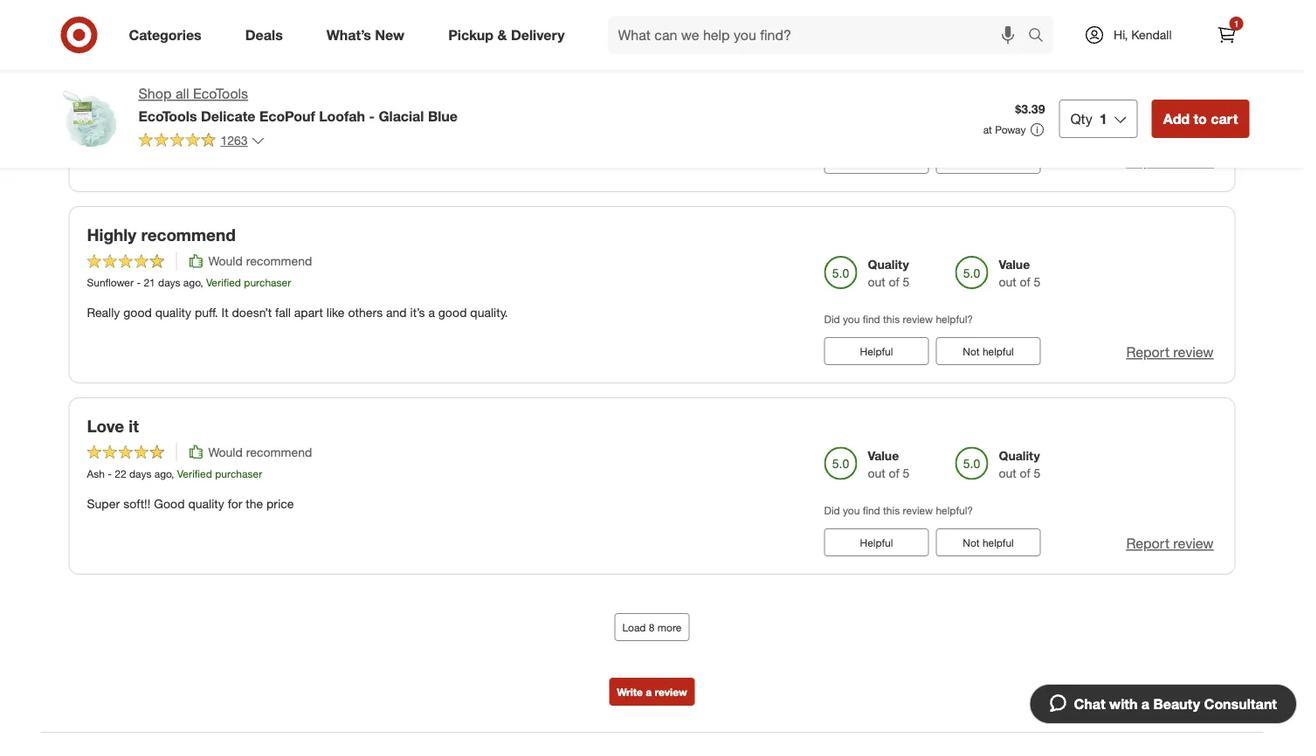 Task type: describe. For each thing, give the bounding box(es) containing it.
1263
[[221, 133, 248, 148]]

great
[[87, 114, 117, 129]]

2 vertical spatial value
[[868, 448, 899, 463]]

write a review button
[[609, 678, 695, 706]]

helpful for it
[[860, 536, 893, 549]]

doesn't
[[232, 305, 272, 320]]

sunflower - 21 days ago , verified purchaser
[[87, 276, 291, 289]]

what's new
[[326, 26, 405, 43]]

it
[[129, 416, 139, 436]]

1263 link
[[138, 132, 265, 152]]

1 vertical spatial 1
[[1100, 110, 1107, 127]]

- for love it
[[108, 467, 112, 480]]

$3.39
[[1015, 101, 1045, 117]]

cart
[[1211, 110, 1238, 127]]

19
[[113, 85, 125, 98]]

pickup & delivery
[[448, 26, 565, 43]]

helpful for love it
[[983, 536, 1014, 549]]

load 8 more
[[622, 621, 682, 634]]

love
[[87, 416, 124, 436]]

report review for it
[[1126, 535, 1214, 552]]

more
[[658, 621, 682, 634]]

color
[[121, 114, 148, 129]]

search
[[1020, 28, 1062, 45]]

1 vertical spatial ecotools
[[138, 107, 197, 124]]

0 horizontal spatial apart
[[119, 33, 161, 53]]

helpful? for highly recommend
[[936, 313, 973, 326]]

ash - 22 days ago , verified purchaser
[[87, 467, 262, 480]]

would recommend for highly recommend
[[208, 253, 312, 268]]

really
[[87, 305, 120, 320]]

review inside button
[[655, 685, 687, 698]]

at
[[983, 123, 992, 136]]

would for fell apart quickly
[[208, 62, 243, 77]]

1 link
[[1208, 16, 1246, 54]]

, for recommend
[[200, 276, 203, 289]]

ecopouf
[[259, 107, 315, 124]]

poway
[[995, 123, 1026, 136]]

report review button for highly recommend
[[1126, 342, 1214, 362]]

good
[[154, 496, 185, 511]]

fall
[[275, 305, 291, 320]]

, for it
[[171, 467, 174, 480]]

for
[[228, 496, 242, 511]]

love it
[[87, 416, 139, 436]]

0 horizontal spatial value out of 5
[[868, 448, 910, 481]]

like
[[327, 305, 345, 320]]

it's
[[410, 305, 425, 320]]

ago for recommend
[[183, 276, 200, 289]]

0 vertical spatial quality out of 5
[[868, 257, 910, 289]]

21
[[144, 276, 155, 289]]

quickly
[[166, 33, 222, 53]]

add to cart button
[[1152, 100, 1250, 138]]

helpful button for love it
[[824, 528, 929, 556]]

recommend up shop all ecotools ecotools delicate ecopouf loofah - glacial blue
[[267, 62, 333, 77]]

and
[[386, 305, 407, 320]]

report review for recommend
[[1126, 344, 1214, 361]]

deals link
[[230, 16, 305, 54]]

verified for recommend
[[206, 276, 241, 289]]

verified for it
[[177, 467, 212, 480]]

1 horizontal spatial apart
[[192, 114, 221, 129]]

did you find this review helpful? for it
[[824, 504, 973, 517]]

quality.
[[470, 305, 508, 320]]

did for highly recommend
[[824, 313, 840, 326]]

to
[[1194, 110, 1207, 127]]

qty 1
[[1070, 110, 1107, 127]]

all
[[175, 85, 189, 102]]

deals
[[245, 26, 283, 43]]

consultant
[[1204, 695, 1277, 712]]

would recommend for love it
[[208, 444, 312, 460]]

beauty
[[1154, 695, 1200, 712]]

sunflower
[[87, 276, 134, 289]]

0 vertical spatial value out of 5
[[999, 257, 1041, 289]]

what's
[[326, 26, 371, 43]]

report for love it
[[1126, 535, 1170, 552]]

purchaser for highly recommend
[[244, 276, 291, 289]]

helpful? for love it
[[936, 504, 973, 517]]

0 horizontal spatial a
[[428, 305, 435, 320]]

washes
[[270, 114, 311, 129]]

0 vertical spatial ecotools
[[193, 85, 248, 102]]

find for love it
[[863, 504, 880, 517]]

recommend up price
[[246, 444, 312, 460]]

helpful for highly recommend
[[983, 345, 1014, 358]]

0 vertical spatial value
[[868, 65, 899, 81]]

fell
[[173, 114, 188, 129]]

a inside 'button'
[[1142, 695, 1150, 712]]

super
[[87, 496, 120, 511]]

1 report from the top
[[1126, 153, 1170, 170]]

but
[[151, 114, 169, 129]]

new
[[375, 26, 405, 43]]

really good quality puff. it doesn't fall apart like others and it's a good quality.
[[87, 305, 508, 320]]

1 vertical spatial value
[[999, 257, 1030, 272]]

chat with a beauty consultant
[[1074, 695, 1277, 712]]

not for highly recommend
[[963, 345, 980, 358]]

ash
[[87, 467, 105, 480]]

highly
[[87, 225, 136, 245]]

write a review
[[617, 685, 687, 698]]

not helpful for recommend
[[963, 345, 1014, 358]]



Task type: vqa. For each thing, say whether or not it's contained in the screenshot.
HIGHLY
yes



Task type: locate. For each thing, give the bounding box(es) containing it.
helpful
[[983, 345, 1014, 358], [983, 536, 1014, 549]]

0 vertical spatial this
[[883, 313, 900, 326]]

1 vertical spatial value out of 5
[[868, 448, 910, 481]]

add
[[1163, 110, 1190, 127]]

1 vertical spatial not helpful
[[963, 536, 1014, 549]]

verified up it
[[206, 276, 241, 289]]

apart
[[119, 33, 161, 53], [192, 114, 221, 129], [294, 305, 323, 320]]

1 vertical spatial quality out of 5
[[999, 448, 1041, 481]]

0 vertical spatial you
[[843, 313, 860, 326]]

not for love it
[[963, 536, 980, 549]]

1 would recommend from the top
[[208, 253, 312, 268]]

1 would from the top
[[208, 62, 243, 77]]

1 vertical spatial would recommend
[[208, 444, 312, 460]]

1 vertical spatial not
[[963, 536, 980, 549]]

out
[[868, 274, 886, 289], [999, 274, 1017, 289], [868, 465, 886, 481], [999, 465, 1017, 481]]

fell
[[87, 33, 114, 53]]

1 report review from the top
[[1126, 153, 1214, 170]]

purchaser for love it
[[215, 467, 262, 480]]

0 vertical spatial not
[[963, 345, 980, 358]]

1 horizontal spatial a
[[646, 685, 652, 698]]

categories link
[[114, 16, 223, 54]]

2 not helpful from the top
[[963, 536, 1014, 549]]

a right with
[[1142, 695, 1150, 712]]

not
[[246, 62, 264, 77]]

verified up super soft!! good quality for the price at bottom left
[[177, 467, 212, 480]]

2 would recommend from the top
[[208, 444, 312, 460]]

2 not from the top
[[963, 536, 980, 549]]

0 vertical spatial purchaser
[[214, 85, 261, 98]]

days for it
[[129, 467, 151, 480]]

qty
[[1070, 110, 1093, 127]]

2 you from the top
[[843, 504, 860, 517]]

2 helpful from the top
[[983, 536, 1014, 549]]

1 vertical spatial verified
[[206, 276, 241, 289]]

2 horizontal spatial apart
[[294, 305, 323, 320]]

apart right fell
[[119, 33, 161, 53]]

ago
[[153, 85, 170, 98], [183, 276, 200, 289], [154, 467, 171, 480]]

0 vertical spatial -
[[369, 107, 375, 124]]

hi,
[[1114, 27, 1128, 42]]

0 vertical spatial ago
[[153, 85, 170, 98]]

would for highly recommend
[[208, 253, 243, 268]]

1 horizontal spatial -
[[137, 276, 141, 289]]

0 vertical spatial helpful
[[983, 345, 1014, 358]]

1 vertical spatial ,
[[200, 276, 203, 289]]

find for highly recommend
[[863, 313, 880, 326]]

search button
[[1020, 16, 1062, 58]]

days
[[128, 85, 150, 98], [158, 276, 180, 289], [129, 467, 151, 480]]

1 vertical spatial helpful
[[860, 536, 893, 549]]

report review button for love it
[[1126, 534, 1214, 554]]

report for highly recommend
[[1126, 344, 1170, 361]]

not
[[963, 345, 980, 358], [963, 536, 980, 549]]

2 vertical spatial verified
[[177, 467, 212, 480]]

load
[[622, 621, 646, 634]]

apart up 1263 link
[[192, 114, 221, 129]]

- left glacial in the top of the page
[[369, 107, 375, 124]]

2 vertical spatial report review
[[1126, 535, 1214, 552]]

1 vertical spatial report review button
[[1126, 342, 1214, 362]]

1 vertical spatial helpful?
[[936, 504, 973, 517]]

of
[[889, 274, 900, 289], [1020, 274, 1031, 289], [889, 465, 900, 481], [1020, 465, 1031, 481]]

0 vertical spatial would recommend
[[208, 253, 312, 268]]

0 horizontal spatial -
[[108, 467, 112, 480]]

2 find from the top
[[863, 504, 880, 517]]

delicate
[[201, 107, 255, 124]]

1 horizontal spatial good
[[438, 305, 467, 320]]

2 would from the top
[[208, 253, 243, 268]]

- left 21
[[137, 276, 141, 289]]

soft!!
[[123, 496, 151, 511]]

1 not helpful button from the top
[[936, 337, 1041, 365]]

1 helpful? from the top
[[936, 313, 973, 326]]

0 vertical spatial report
[[1126, 153, 1170, 170]]

1 did you find this review helpful? from the top
[[824, 313, 973, 326]]

2 report review button from the top
[[1126, 342, 1214, 362]]

ago left the all
[[153, 85, 170, 98]]

would up for
[[208, 444, 243, 460]]

2 vertical spatial days
[[129, 467, 151, 480]]

What can we help you find? suggestions appear below search field
[[608, 16, 1033, 54]]

1 you from the top
[[843, 313, 860, 326]]

2 vertical spatial ago
[[154, 467, 171, 480]]

days right 22
[[129, 467, 151, 480]]

what's new link
[[312, 16, 426, 54]]

shop all ecotools ecotools delicate ecopouf loofah - glacial blue
[[138, 85, 458, 124]]

delivery
[[511, 26, 565, 43]]

1 vertical spatial days
[[158, 276, 180, 289]]

1 vertical spatial -
[[137, 276, 141, 289]]

2 vertical spatial report
[[1126, 535, 1170, 552]]

value
[[868, 65, 899, 81], [999, 257, 1030, 272], [868, 448, 899, 463]]

would recommend up 'doesn't'
[[208, 253, 312, 268]]

1 horizontal spatial value out of 5
[[999, 257, 1041, 289]]

report
[[1126, 153, 1170, 170], [1126, 344, 1170, 361], [1126, 535, 1170, 552]]

good right it's
[[438, 305, 467, 320]]

you for highly recommend
[[843, 313, 860, 326]]

report review
[[1126, 153, 1214, 170], [1126, 344, 1214, 361], [1126, 535, 1214, 552]]

2 this from the top
[[883, 504, 900, 517]]

3 report review from the top
[[1126, 535, 1214, 552]]

0 vertical spatial did you find this review helpful?
[[824, 313, 973, 326]]

categories
[[129, 26, 202, 43]]

recommend
[[267, 62, 333, 77], [141, 225, 236, 245], [246, 253, 312, 268], [246, 444, 312, 460]]

1 vertical spatial find
[[863, 504, 880, 517]]

with
[[1110, 695, 1138, 712]]

chat
[[1074, 695, 1106, 712]]

, left the all
[[170, 85, 173, 98]]

this for it
[[883, 504, 900, 517]]

not helpful
[[963, 345, 1014, 358], [963, 536, 1014, 549]]

1 vertical spatial helpful
[[983, 536, 1014, 549]]

a right write at the left bottom
[[646, 685, 652, 698]]

0 vertical spatial helpful button
[[824, 337, 929, 365]]

1 vertical spatial did
[[824, 504, 840, 517]]

1 right the "kendall"
[[1234, 18, 1239, 29]]

2 did you find this review helpful? from the top
[[824, 504, 973, 517]]

purchaser up for
[[215, 467, 262, 480]]

0 vertical spatial report review button
[[1126, 151, 1214, 171]]

write
[[617, 685, 643, 698]]

quality
[[999, 65, 1040, 81], [868, 257, 909, 272], [155, 305, 191, 320], [999, 448, 1040, 463], [188, 496, 224, 511]]

0 vertical spatial would
[[208, 62, 243, 77]]

did you find this review helpful? for recommend
[[824, 313, 973, 326]]

not helpful button for it
[[936, 528, 1041, 556]]

0 vertical spatial verified
[[176, 85, 211, 98]]

5
[[903, 274, 910, 289], [1034, 274, 1041, 289], [903, 465, 910, 481], [1034, 465, 1041, 481]]

0 horizontal spatial good
[[123, 305, 152, 320]]

highly recommend
[[87, 225, 236, 245]]

1 not helpful from the top
[[963, 345, 1014, 358]]

1 good from the left
[[123, 305, 152, 320]]

great color but fell apart within 2 washes
[[87, 114, 311, 129]]

2 vertical spatial -
[[108, 467, 112, 480]]

kendall
[[1131, 27, 1172, 42]]

1 not from the top
[[963, 345, 980, 358]]

2 not helpful button from the top
[[936, 528, 1041, 556]]

1 right qty
[[1100, 110, 1107, 127]]

2 did from the top
[[824, 504, 840, 517]]

days right 21
[[158, 276, 180, 289]]

price
[[266, 496, 294, 511]]

0 horizontal spatial quality out of 5
[[868, 257, 910, 289]]

within
[[224, 114, 256, 129]]

2 report from the top
[[1126, 344, 1170, 361]]

days for recommend
[[158, 276, 180, 289]]

2 horizontal spatial a
[[1142, 695, 1150, 712]]

verified
[[176, 85, 211, 98], [206, 276, 241, 289], [177, 467, 212, 480]]

apart right fall
[[294, 305, 323, 320]]

2 helpful button from the top
[[824, 528, 929, 556]]

1 horizontal spatial quality out of 5
[[999, 448, 1041, 481]]

0 vertical spatial ,
[[170, 85, 173, 98]]

1 vertical spatial apart
[[192, 114, 221, 129]]

19 days ago , verified purchaser
[[113, 85, 261, 98]]

would for love it
[[208, 444, 243, 460]]

others
[[348, 305, 383, 320]]

0 vertical spatial not helpful
[[963, 345, 1014, 358]]

recommend up "sunflower - 21 days ago , verified purchaser"
[[141, 225, 236, 245]]

review
[[1174, 153, 1214, 170], [903, 313, 933, 326], [1174, 344, 1214, 361], [903, 504, 933, 517], [1174, 535, 1214, 552], [655, 685, 687, 698]]

2 report review from the top
[[1126, 344, 1214, 361]]

2 vertical spatial would
[[208, 444, 243, 460]]

lex
[[87, 85, 104, 98]]

helpful for recommend
[[860, 345, 893, 358]]

&
[[498, 26, 507, 43]]

2 vertical spatial report review button
[[1126, 534, 1214, 554]]

0 vertical spatial helpful?
[[936, 313, 973, 326]]

1 helpful from the top
[[860, 345, 893, 358]]

ago up puff.
[[183, 276, 200, 289]]

add to cart
[[1163, 110, 1238, 127]]

good down 21
[[123, 305, 152, 320]]

1 vertical spatial you
[[843, 504, 860, 517]]

1 helpful from the top
[[983, 345, 1014, 358]]

0 vertical spatial days
[[128, 85, 150, 98]]

image of ecotools delicate ecopouf loofah - glacial blue image
[[55, 84, 124, 154]]

3 report from the top
[[1126, 535, 1170, 552]]

1 did from the top
[[824, 313, 840, 326]]

1 horizontal spatial 1
[[1234, 18, 1239, 29]]

2 helpful? from the top
[[936, 504, 973, 517]]

1 vertical spatial helpful button
[[824, 528, 929, 556]]

1 vertical spatial report
[[1126, 344, 1170, 361]]

- left 22
[[108, 467, 112, 480]]

loofah
[[319, 107, 365, 124]]

would not recommend
[[208, 62, 333, 77]]

0 vertical spatial apart
[[119, 33, 161, 53]]

shop
[[138, 85, 172, 102]]

recommend up fall
[[246, 253, 312, 268]]

- for highly recommend
[[137, 276, 141, 289]]

2 vertical spatial ,
[[171, 467, 174, 480]]

purchaser
[[214, 85, 261, 98], [244, 276, 291, 289], [215, 467, 262, 480]]

would left not
[[208, 62, 243, 77]]

would up "sunflower - 21 days ago , verified purchaser"
[[208, 253, 243, 268]]

0 horizontal spatial 1
[[1100, 110, 1107, 127]]

purchaser up delicate
[[214, 85, 261, 98]]

did for love it
[[824, 504, 840, 517]]

helpful
[[860, 345, 893, 358], [860, 536, 893, 549]]

ago up good
[[154, 467, 171, 480]]

fell apart quickly
[[87, 33, 222, 53]]

blue
[[428, 107, 458, 124]]

2 horizontal spatial -
[[369, 107, 375, 124]]

, up good
[[171, 467, 174, 480]]

1 vertical spatial ago
[[183, 276, 200, 289]]

report review button
[[1126, 151, 1214, 171], [1126, 342, 1214, 362], [1126, 534, 1214, 554]]

ago for it
[[154, 467, 171, 480]]

0 vertical spatial helpful
[[860, 345, 893, 358]]

you for love it
[[843, 504, 860, 517]]

0 vertical spatial not helpful button
[[936, 337, 1041, 365]]

it
[[221, 305, 229, 320]]

purchaser up fall
[[244, 276, 291, 289]]

super soft!! good quality for the price
[[87, 496, 294, 511]]

1 vertical spatial report review
[[1126, 344, 1214, 361]]

2 vertical spatial apart
[[294, 305, 323, 320]]

would recommend up the
[[208, 444, 312, 460]]

ecotools down shop
[[138, 107, 197, 124]]

helpful button for highly recommend
[[824, 337, 929, 365]]

22
[[115, 467, 126, 480]]

pickup
[[448, 26, 494, 43]]

,
[[170, 85, 173, 98], [200, 276, 203, 289], [171, 467, 174, 480]]

-
[[369, 107, 375, 124], [137, 276, 141, 289], [108, 467, 112, 480]]

chat with a beauty consultant button
[[1030, 684, 1297, 724]]

this for recommend
[[883, 313, 900, 326]]

not helpful button for recommend
[[936, 337, 1041, 365]]

value out of 5
[[999, 257, 1041, 289], [868, 448, 910, 481]]

2 vertical spatial purchaser
[[215, 467, 262, 480]]

0 vertical spatial did
[[824, 313, 840, 326]]

3 report review button from the top
[[1126, 534, 1214, 554]]

verified up the great color but fell apart within 2 washes
[[176, 85, 211, 98]]

would recommend
[[208, 253, 312, 268], [208, 444, 312, 460]]

2
[[260, 114, 266, 129]]

1 find from the top
[[863, 313, 880, 326]]

this
[[883, 313, 900, 326], [883, 504, 900, 517]]

, up puff.
[[200, 276, 203, 289]]

puff.
[[195, 305, 218, 320]]

1 vertical spatial purchaser
[[244, 276, 291, 289]]

at poway
[[983, 123, 1026, 136]]

a inside button
[[646, 685, 652, 698]]

ecotools up delicate
[[193, 85, 248, 102]]

1 vertical spatial not helpful button
[[936, 528, 1041, 556]]

1 vertical spatial did you find this review helpful?
[[824, 504, 973, 517]]

1 this from the top
[[883, 313, 900, 326]]

0 vertical spatial report review
[[1126, 153, 1214, 170]]

1 vertical spatial this
[[883, 504, 900, 517]]

not helpful for it
[[963, 536, 1014, 549]]

8
[[649, 621, 655, 634]]

3 would from the top
[[208, 444, 243, 460]]

days right 19
[[128, 85, 150, 98]]

helpful?
[[936, 313, 973, 326], [936, 504, 973, 517]]

1 report review button from the top
[[1126, 151, 1214, 171]]

2 good from the left
[[438, 305, 467, 320]]

pickup & delivery link
[[433, 16, 587, 54]]

glacial
[[379, 107, 424, 124]]

hi, kendall
[[1114, 27, 1172, 42]]

helpful button
[[824, 337, 929, 365], [824, 528, 929, 556]]

not helpful button
[[936, 337, 1041, 365], [936, 528, 1041, 556]]

1 helpful button from the top
[[824, 337, 929, 365]]

- inside shop all ecotools ecotools delicate ecopouf loofah - glacial blue
[[369, 107, 375, 124]]

the
[[246, 496, 263, 511]]

0 vertical spatial find
[[863, 313, 880, 326]]

0 vertical spatial 1
[[1234, 18, 1239, 29]]

a right it's
[[428, 305, 435, 320]]

1 vertical spatial would
[[208, 253, 243, 268]]

2 helpful from the top
[[860, 536, 893, 549]]



